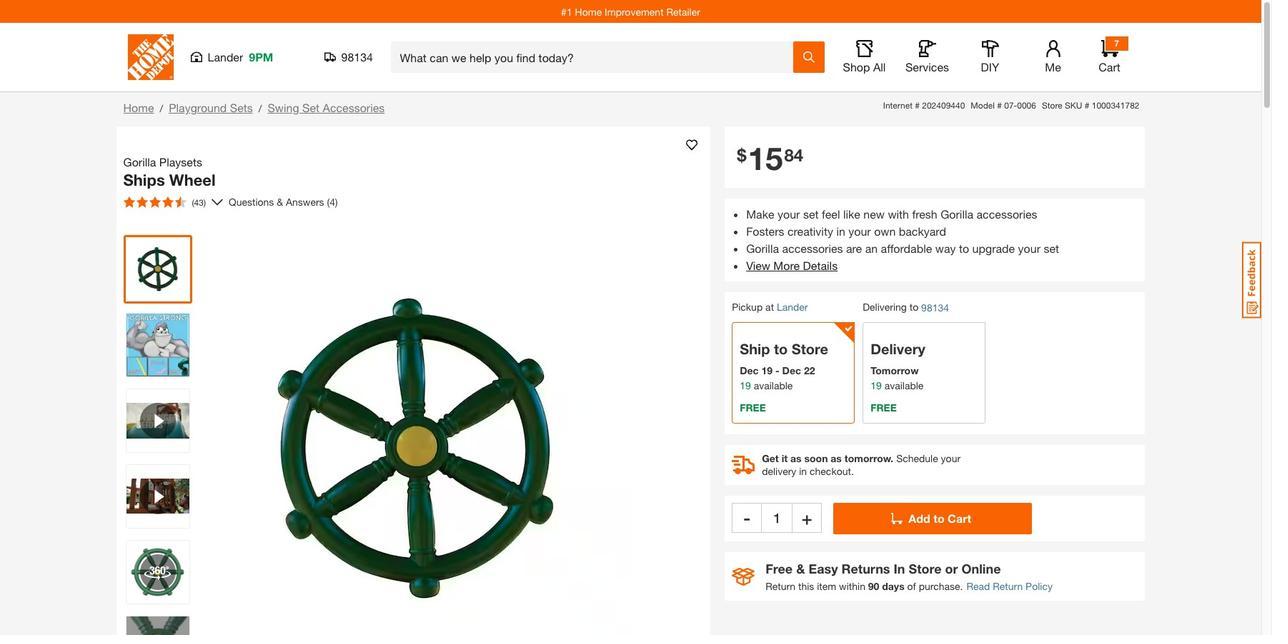 Task type: describe. For each thing, give the bounding box(es) containing it.
me
[[1046, 60, 1062, 74]]

2 return from the left
[[993, 581, 1023, 593]]

accessories
[[323, 101, 385, 114]]

1000341782
[[1092, 100, 1140, 111]]

(43)
[[192, 197, 206, 208]]

like
[[844, 208, 861, 221]]

$
[[737, 145, 747, 165]]

90
[[869, 581, 880, 593]]

ship to store dec 19 - dec 22 19 available
[[740, 341, 829, 392]]

playground sets link
[[169, 101, 253, 114]]

2 / from the left
[[259, 102, 262, 114]]

at
[[766, 301, 774, 313]]

easy
[[809, 562, 838, 577]]

store inside ship to store dec 19 - dec 22 19 available
[[792, 341, 829, 358]]

policy
[[1026, 581, 1053, 593]]

(43) button
[[118, 191, 212, 213]]

services button
[[905, 40, 951, 74]]

within
[[840, 581, 866, 593]]

way
[[936, 242, 956, 256]]

cart inside button
[[948, 512, 972, 526]]

What can we help you find today? search field
[[400, 42, 793, 72]]

checkout.
[[810, 466, 854, 478]]

free
[[766, 562, 793, 577]]

- inside ship to store dec 19 - dec 22 19 available
[[776, 365, 780, 377]]

sku
[[1065, 100, 1083, 111]]

1 / from the left
[[160, 102, 163, 114]]

9pm
[[249, 50, 273, 64]]

$ 15 84
[[737, 140, 804, 178]]

pickup at lander
[[732, 301, 808, 313]]

in inside make your set feel like new with fresh gorilla accessories fosters creativity in your own backyard gorilla accessories are an affordable way to upgrade your set view more details
[[837, 225, 846, 238]]

questions
[[229, 196, 274, 208]]

to for cart
[[934, 512, 945, 526]]

playground
[[169, 101, 227, 114]]

online
[[962, 562, 1001, 577]]

internet
[[884, 100, 913, 111]]

tomorrow
[[871, 365, 919, 377]]

more
[[774, 259, 800, 273]]

3 # from the left
[[1085, 100, 1090, 111]]

07-
[[1005, 100, 1018, 111]]

own
[[875, 225, 896, 238]]

202409440_s01 image
[[126, 541, 189, 604]]

view more details link
[[747, 259, 838, 273]]

tomorrow.
[[845, 453, 894, 465]]

diy
[[982, 60, 1000, 74]]

it
[[782, 453, 788, 465]]

gorilla playsets ships wheel
[[123, 155, 216, 189]]

free & easy returns in store or online return this item within 90 days of purchase. read return policy
[[766, 562, 1053, 593]]

#1 home improvement retailer
[[561, 5, 701, 18]]

your inside schedule your delivery in checkout.
[[941, 453, 961, 465]]

delivery
[[871, 341, 926, 358]]

2 horizontal spatial gorilla
[[941, 208, 974, 221]]

services
[[906, 60, 950, 74]]

to for 98134
[[910, 301, 919, 313]]

2 dec from the left
[[783, 365, 802, 377]]

read
[[967, 581, 991, 593]]

1 horizontal spatial set
[[1044, 242, 1060, 256]]

98134 button
[[324, 50, 374, 64]]

affordable
[[881, 242, 933, 256]]

available inside ship to store dec 19 - dec 22 19 available
[[754, 380, 793, 392]]

new
[[864, 208, 885, 221]]

retailer
[[667, 5, 701, 18]]

store inside free & easy returns in store or online return this item within 90 days of purchase. read return policy
[[909, 562, 942, 577]]

your right the upgrade
[[1019, 242, 1041, 256]]

with
[[888, 208, 910, 221]]

#1
[[561, 5, 573, 18]]

set
[[303, 101, 320, 114]]

1 dec from the left
[[740, 365, 759, 377]]

returns
[[842, 562, 891, 577]]

1 horizontal spatial 19
[[762, 365, 773, 377]]

202409440
[[923, 100, 966, 111]]

purchase.
[[919, 581, 963, 593]]

this
[[799, 581, 815, 593]]

in inside schedule your delivery in checkout.
[[800, 466, 807, 478]]

feel
[[822, 208, 841, 221]]

fosters
[[747, 225, 785, 238]]

questions & answers (4)
[[229, 196, 338, 208]]

make
[[747, 208, 775, 221]]

0006
[[1018, 100, 1037, 111]]

shop
[[843, 60, 871, 74]]

me button
[[1031, 40, 1077, 74]]

1 horizontal spatial gorilla
[[747, 242, 779, 256]]

19 inside "delivery tomorrow 19 available"
[[871, 380, 882, 392]]

0 vertical spatial accessories
[[977, 208, 1038, 221]]

soon
[[805, 453, 828, 465]]

creativity
[[788, 225, 834, 238]]

7
[[1115, 38, 1120, 49]]

add
[[909, 512, 931, 526]]

ships
[[123, 171, 165, 189]]

add to cart button
[[834, 504, 1033, 535]]

& for answers
[[277, 196, 283, 208]]

15
[[748, 140, 783, 178]]

internet # 202409440 model # 07-0006 store sku # 1000341782
[[884, 100, 1140, 111]]



Task type: vqa. For each thing, say whether or not it's contained in the screenshot.
returns
yes



Task type: locate. For each thing, give the bounding box(es) containing it.
0 vertical spatial -
[[776, 365, 780, 377]]

/ right home link
[[160, 102, 163, 114]]

0 vertical spatial store
[[1043, 100, 1063, 111]]

home / playground sets / swing set accessories
[[123, 101, 385, 114]]

accessories
[[977, 208, 1038, 221], [783, 242, 843, 256]]

free down tomorrow
[[871, 402, 897, 414]]

1 vertical spatial set
[[1044, 242, 1060, 256]]

dec
[[740, 365, 759, 377], [783, 365, 802, 377]]

diy button
[[968, 40, 1014, 74]]

1 horizontal spatial &
[[797, 562, 806, 577]]

return right the read
[[993, 581, 1023, 593]]

home right #1
[[575, 5, 602, 18]]

1 vertical spatial -
[[744, 509, 751, 529]]

1 vertical spatial home
[[123, 101, 154, 114]]

& inside free & easy returns in store or online return this item within 90 days of purchase. read return policy
[[797, 562, 806, 577]]

as right it
[[791, 453, 802, 465]]

your right schedule
[[941, 453, 961, 465]]

set right the upgrade
[[1044, 242, 1060, 256]]

your
[[778, 208, 800, 221], [849, 225, 871, 238], [1019, 242, 1041, 256], [941, 453, 961, 465]]

answers
[[286, 196, 324, 208]]

2 as from the left
[[831, 453, 842, 465]]

shop all
[[843, 60, 886, 74]]

0 vertical spatial set
[[804, 208, 819, 221]]

0 horizontal spatial set
[[804, 208, 819, 221]]

gorilla up ships
[[123, 155, 156, 169]]

available down tomorrow
[[885, 380, 924, 392]]

icon image
[[732, 568, 755, 586]]

an
[[866, 242, 878, 256]]

84
[[785, 145, 804, 165]]

0 horizontal spatial #
[[915, 100, 920, 111]]

0 horizontal spatial dec
[[740, 365, 759, 377]]

free for to
[[740, 402, 766, 414]]

dec down 'ship' at the bottom
[[740, 365, 759, 377]]

- left 22
[[776, 365, 780, 377]]

&
[[277, 196, 283, 208], [797, 562, 806, 577]]

lander button
[[777, 301, 808, 313]]

store left the 'sku'
[[1043, 100, 1063, 111]]

playsets
[[159, 155, 202, 169]]

1 vertical spatial accessories
[[783, 242, 843, 256]]

1 horizontal spatial 98134
[[922, 302, 950, 314]]

to left 98134 'link'
[[910, 301, 919, 313]]

to inside ship to store dec 19 - dec 22 19 available
[[774, 341, 788, 358]]

delivery
[[762, 466, 797, 478]]

1 horizontal spatial -
[[776, 365, 780, 377]]

your up creativity
[[778, 208, 800, 221]]

1 horizontal spatial free
[[871, 402, 897, 414]]

swing set accessories link
[[268, 101, 385, 114]]

home down the home depot logo
[[123, 101, 154, 114]]

0 horizontal spatial home
[[123, 101, 154, 114]]

0 horizontal spatial cart
[[948, 512, 972, 526]]

1 return from the left
[[766, 581, 796, 593]]

days
[[883, 581, 905, 593]]

cart
[[1099, 60, 1121, 74], [948, 512, 972, 526]]

1 as from the left
[[791, 453, 802, 465]]

green gorilla playsets swing set accessories 07 0006 40.2 image
[[126, 617, 189, 636]]

98134 link
[[922, 301, 950, 316]]

upgrade
[[973, 242, 1016, 256]]

1 horizontal spatial cart
[[1099, 60, 1121, 74]]

1 available from the left
[[754, 380, 793, 392]]

shop all button
[[842, 40, 888, 74]]

your up are
[[849, 225, 871, 238]]

gorilla down fosters
[[747, 242, 779, 256]]

delivering to 98134
[[863, 301, 950, 314]]

to inside make your set feel like new with fresh gorilla accessories fosters creativity in your own backyard gorilla accessories are an affordable way to upgrade your set view more details
[[960, 242, 970, 256]]

set
[[804, 208, 819, 221], [1044, 242, 1060, 256]]

lander 9pm
[[208, 50, 273, 64]]

1 horizontal spatial as
[[831, 453, 842, 465]]

dec left 22
[[783, 365, 802, 377]]

0 vertical spatial &
[[277, 196, 283, 208]]

2 # from the left
[[998, 100, 1002, 111]]

fresh
[[913, 208, 938, 221]]

home link
[[123, 101, 154, 114]]

+
[[802, 509, 813, 529]]

98134 right delivering
[[922, 302, 950, 314]]

gorilla inside gorilla playsets ships wheel
[[123, 155, 156, 169]]

1 free from the left
[[740, 402, 766, 414]]

1 vertical spatial in
[[800, 466, 807, 478]]

0 vertical spatial lander
[[208, 50, 243, 64]]

22
[[804, 365, 816, 377]]

gorilla
[[123, 155, 156, 169], [941, 208, 974, 221], [747, 242, 779, 256]]

2 horizontal spatial 19
[[871, 380, 882, 392]]

read return policy link
[[967, 579, 1053, 594]]

ship
[[740, 341, 770, 358]]

0 horizontal spatial gorilla
[[123, 155, 156, 169]]

5988218005001 image
[[126, 389, 189, 452]]

1 vertical spatial lander
[[777, 301, 808, 313]]

0 horizontal spatial -
[[744, 509, 751, 529]]

1 # from the left
[[915, 100, 920, 111]]

as up checkout.
[[831, 453, 842, 465]]

0 vertical spatial 98134
[[341, 50, 373, 64]]

1 horizontal spatial store
[[909, 562, 942, 577]]

0 horizontal spatial return
[[766, 581, 796, 593]]

2 vertical spatial store
[[909, 562, 942, 577]]

feedback link image
[[1243, 242, 1262, 319]]

accessories down creativity
[[783, 242, 843, 256]]

or
[[946, 562, 959, 577]]

store
[[1043, 100, 1063, 111], [792, 341, 829, 358], [909, 562, 942, 577]]

in
[[894, 562, 906, 577]]

0 horizontal spatial as
[[791, 453, 802, 465]]

store up of
[[909, 562, 942, 577]]

2 horizontal spatial store
[[1043, 100, 1063, 111]]

98134 inside delivering to 98134
[[922, 302, 950, 314]]

0 horizontal spatial 19
[[740, 380, 751, 392]]

0 horizontal spatial /
[[160, 102, 163, 114]]

1 vertical spatial gorilla
[[941, 208, 974, 221]]

6317221895112 image
[[126, 465, 189, 528]]

19
[[762, 365, 773, 377], [740, 380, 751, 392], [871, 380, 882, 392]]

are
[[847, 242, 863, 256]]

0 horizontal spatial lander
[[208, 50, 243, 64]]

return down free
[[766, 581, 796, 593]]

cart down 7
[[1099, 60, 1121, 74]]

to right 'ship' at the bottom
[[774, 341, 788, 358]]

1 horizontal spatial home
[[575, 5, 602, 18]]

98134 inside button
[[341, 50, 373, 64]]

gorilla playsets link
[[123, 154, 208, 171]]

- up icon
[[744, 509, 751, 529]]

model
[[971, 100, 995, 111]]

2 horizontal spatial #
[[1085, 100, 1090, 111]]

2 free from the left
[[871, 402, 897, 414]]

as
[[791, 453, 802, 465], [831, 453, 842, 465]]

available down 'ship' at the bottom
[[754, 380, 793, 392]]

# right the 'sku'
[[1085, 100, 1090, 111]]

2 vertical spatial gorilla
[[747, 242, 779, 256]]

accessories up the upgrade
[[977, 208, 1038, 221]]

gorilla right fresh
[[941, 208, 974, 221]]

in
[[837, 225, 846, 238], [800, 466, 807, 478]]

4.5 stars image
[[123, 196, 186, 208]]

available inside "delivery tomorrow 19 available"
[[885, 380, 924, 392]]

1 horizontal spatial accessories
[[977, 208, 1038, 221]]

1 horizontal spatial in
[[837, 225, 846, 238]]

details
[[803, 259, 838, 273]]

store up 22
[[792, 341, 829, 358]]

in down soon
[[800, 466, 807, 478]]

1 vertical spatial &
[[797, 562, 806, 577]]

None field
[[762, 504, 792, 534]]

make your set feel like new with fresh gorilla accessories fosters creativity in your own backyard gorilla accessories are an affordable way to upgrade your set view more details
[[747, 208, 1060, 273]]

1 horizontal spatial #
[[998, 100, 1002, 111]]

0 vertical spatial home
[[575, 5, 602, 18]]

1 vertical spatial store
[[792, 341, 829, 358]]

free for tomorrow
[[871, 402, 897, 414]]

set up creativity
[[804, 208, 819, 221]]

cart right add
[[948, 512, 972, 526]]

to right add
[[934, 512, 945, 526]]

1 horizontal spatial lander
[[777, 301, 808, 313]]

to inside add to cart button
[[934, 512, 945, 526]]

get it as soon as tomorrow.
[[762, 453, 894, 465]]

1 vertical spatial 98134
[[922, 302, 950, 314]]

to right way
[[960, 242, 970, 256]]

sets
[[230, 101, 253, 114]]

0 vertical spatial gorilla
[[123, 155, 156, 169]]

0 vertical spatial cart
[[1099, 60, 1121, 74]]

+ button
[[792, 504, 822, 534]]

0 horizontal spatial accessories
[[783, 242, 843, 256]]

1 horizontal spatial /
[[259, 102, 262, 114]]

swing
[[268, 101, 299, 114]]

green gorilla playsets swing set accessories 07 0006 64.0 image
[[126, 238, 189, 301]]

delivering
[[863, 301, 907, 313]]

0 vertical spatial in
[[837, 225, 846, 238]]

all
[[874, 60, 886, 74]]

(4)
[[327, 196, 338, 208]]

wheel
[[169, 171, 216, 189]]

2 available from the left
[[885, 380, 924, 392]]

lander right 'at'
[[777, 301, 808, 313]]

- inside 'button'
[[744, 509, 751, 529]]

delivery tomorrow 19 available
[[871, 341, 926, 392]]

free down ship to store dec 19 - dec 22 19 available at right
[[740, 402, 766, 414]]

1 vertical spatial cart
[[948, 512, 972, 526]]

item
[[817, 581, 837, 593]]

get
[[762, 453, 779, 465]]

lander
[[208, 50, 243, 64], [777, 301, 808, 313]]

to for store
[[774, 341, 788, 358]]

& for easy
[[797, 562, 806, 577]]

1 horizontal spatial available
[[885, 380, 924, 392]]

(43) link
[[118, 191, 223, 213]]

0 horizontal spatial store
[[792, 341, 829, 358]]

0 horizontal spatial available
[[754, 380, 793, 392]]

/ right sets
[[259, 102, 262, 114]]

# right internet
[[915, 100, 920, 111]]

lander left 9pm
[[208, 50, 243, 64]]

0 horizontal spatial free
[[740, 402, 766, 414]]

in down feel
[[837, 225, 846, 238]]

& up this
[[797, 562, 806, 577]]

of
[[908, 581, 917, 593]]

cart 7
[[1099, 38, 1121, 74]]

to inside delivering to 98134
[[910, 301, 919, 313]]

# left "07-"
[[998, 100, 1002, 111]]

improvement
[[605, 5, 664, 18]]

backyard
[[899, 225, 947, 238]]

1 horizontal spatial dec
[[783, 365, 802, 377]]

green gorilla playsets swing set accessories 07 0006 e1.1 image
[[126, 314, 189, 376]]

view
[[747, 259, 771, 273]]

98134 up "accessories"
[[341, 50, 373, 64]]

0 horizontal spatial 98134
[[341, 50, 373, 64]]

-
[[776, 365, 780, 377], [744, 509, 751, 529]]

1 horizontal spatial return
[[993, 581, 1023, 593]]

the home depot logo image
[[128, 34, 173, 80]]

0 horizontal spatial &
[[277, 196, 283, 208]]

& left answers
[[277, 196, 283, 208]]

0 horizontal spatial in
[[800, 466, 807, 478]]



